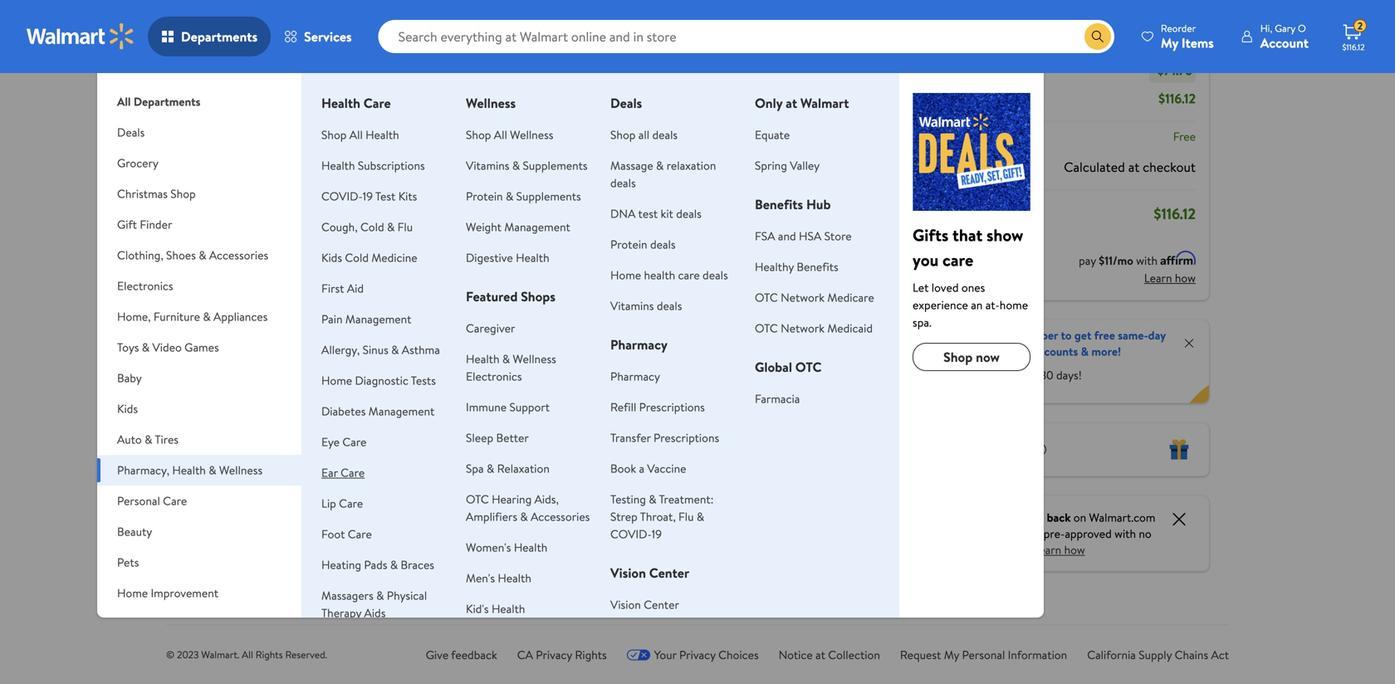 Task type: describe. For each thing, give the bounding box(es) containing it.
all right walmart.
[[242, 648, 253, 662]]

vitamins deals link
[[610, 298, 682, 314]]

auto & tires
[[117, 431, 179, 448]]

health down otc hearing aids, amplifiers & accessories
[[514, 539, 547, 556]]

& inside massagers & physical therapy aids
[[376, 587, 384, 604]]

electronics inside electronics dropdown button
[[117, 278, 173, 294]]

Try Walmart+ free for 30 days! checkbox
[[908, 367, 923, 382]]

ge
[[473, 383, 490, 401]]

lip care
[[321, 495, 363, 512]]

deal for now $349.00
[[351, 192, 371, 206]]

deals right health
[[703, 267, 728, 283]]

0 vertical spatial center
[[649, 564, 689, 582]]

21.2
[[601, 379, 620, 395]]

health subscriptions link
[[321, 157, 425, 174]]

2-day shipping inside now $348.00 group
[[476, 471, 538, 485]]

cold for medicine
[[345, 250, 369, 266]]

otc for otc hearing aids, amplifiers & accessories
[[466, 491, 489, 507]]

eye
[[321, 434, 340, 450]]

1 vertical spatial departments
[[134, 93, 200, 110]]

8
[[263, 456, 271, 474]]

women's health link
[[466, 539, 547, 556]]

diabetes
[[321, 403, 366, 419]]

home for home improvement
[[117, 585, 148, 601]]

1 horizontal spatial learn how
[[1144, 270, 1196, 286]]

electronics inside health & wellness electronics
[[466, 368, 522, 384]]

add to cart image for now $16.98
[[611, 295, 631, 315]]

fsa
[[755, 228, 775, 244]]

steel inside now $348.00 $579.00 ge profile™ opal™ nugget ice maker with side tank, countertop icemaker, stainless steel
[[525, 492, 554, 511]]

health inside dropdown button
[[172, 462, 206, 478]]

items
[[1182, 34, 1214, 52]]

health
[[644, 267, 675, 283]]

deals up health
[[650, 236, 676, 252]]

0 vertical spatial benefits
[[755, 195, 803, 213]]

0 horizontal spatial rights
[[256, 648, 283, 662]]

30
[[1040, 367, 1053, 383]]

flu inside the testing & treatment: strep throat, flu & covid-19
[[678, 509, 694, 525]]

home, furniture & appliances button
[[97, 301, 301, 332]]

now $49.00
[[216, 343, 294, 364]]

all departments link
[[97, 73, 301, 117]]

sleep better link
[[466, 430, 529, 446]]

sleep
[[466, 430, 493, 446]]

icemaker,
[[473, 474, 528, 492]]

give feedback button
[[426, 646, 497, 664]]

1 horizontal spatial rights
[[575, 647, 607, 663]]

1 vertical spatial center
[[644, 597, 679, 613]]

otc for otc network medicaid
[[755, 320, 778, 336]]

no
[[1139, 526, 1152, 542]]

transfer prescriptions
[[610, 430, 719, 446]]

equate
[[755, 127, 790, 143]]

prescriptions for refill prescriptions
[[639, 399, 705, 415]]

healthy
[[755, 259, 794, 275]]

2-day shipping inside now $16.98 group
[[604, 465, 666, 479]]

steel inside the chefman turbo fry stainless steel air fryer with basket divider, 8 quart
[[216, 419, 245, 438]]

protein for protein deals
[[610, 236, 647, 252]]

day inside now $348.00 group
[[485, 471, 500, 485]]

learn more about gifting image
[[1034, 443, 1047, 456]]

shop for deals
[[610, 127, 636, 143]]

otc network medicare link
[[755, 289, 874, 306]]

2- inside now $16.98 group
[[604, 465, 613, 479]]

2 pharmacy from the top
[[610, 368, 660, 384]]

only
[[755, 94, 782, 112]]

kids for kids
[[117, 401, 138, 417]]

healthy benefits link
[[755, 259, 838, 275]]

immune
[[466, 399, 507, 415]]

Walmart Site-Wide search field
[[378, 20, 1114, 53]]

health up shop all health
[[321, 94, 360, 112]]

patio & garden button
[[97, 609, 301, 639]]

therapy
[[321, 605, 361, 621]]

shop for deals
[[206, 152, 239, 172]]

privacy choices icon image
[[627, 649, 651, 661]]

stainless inside now $348.00 $579.00 ge profile™ opal™ nugget ice maker with side tank, countertop icemaker, stainless steel
[[473, 492, 522, 511]]

wellness up the shop all wellness
[[466, 94, 516, 112]]

for
[[1022, 367, 1037, 383]]

toys & video games
[[117, 339, 219, 355]]

next slide for horizontalscrollerrecommendations list image
[[795, 245, 835, 285]]

supplements for protein & supplements
[[516, 188, 581, 204]]

sinus
[[363, 342, 388, 358]]

home for home diagnostic tests
[[321, 372, 352, 389]]

try
[[929, 367, 944, 383]]

earn 5% cash back on walmart.com
[[978, 509, 1155, 526]]

0 vertical spatial covid-
[[321, 188, 363, 204]]

store
[[824, 228, 852, 244]]

home
[[1000, 297, 1028, 313]]

health & wellness electronics
[[466, 351, 556, 384]]

shipping inside now $49.00 group
[[250, 471, 286, 485]]

shoes
[[166, 247, 196, 263]]

1 pharmacy from the top
[[610, 335, 668, 354]]

3+ day shipping for chefman turbo fry stainless steel air fryer with basket divider, 8 quart
[[219, 471, 286, 485]]

learn how link
[[1033, 542, 1085, 558]]

otc hearing aids, amplifiers & accessories
[[466, 491, 590, 525]]

add button for now $16.98
[[604, 292, 665, 318]]

kid's health link
[[466, 601, 525, 617]]

all up vitamins & supplements
[[494, 127, 507, 143]]

now $348.00 group
[[473, 182, 571, 511]]

search icon image
[[1091, 30, 1104, 43]]

care for ear care
[[341, 465, 365, 481]]

kit
[[661, 206, 673, 222]]

spring
[[755, 157, 787, 174]]

deal for now $348.00
[[479, 192, 499, 206]]

$16.98
[[635, 343, 675, 364]]

kids for kids cold medicine
[[321, 250, 342, 266]]

0 horizontal spatial free
[[999, 367, 1020, 383]]

on
[[1073, 509, 1086, 526]]

request my personal information
[[900, 647, 1067, 663]]

network for medicare
[[781, 289, 825, 306]]

health down shop all health link
[[321, 157, 355, 174]]

close walmart plus section image
[[1182, 337, 1196, 350]]

you're
[[1009, 526, 1041, 542]]

add to cart image for $348.00
[[482, 295, 502, 315]]

all
[[638, 127, 649, 143]]

home diagnostic tests
[[321, 372, 436, 389]]

1 horizontal spatial learn
[[1144, 270, 1172, 286]]

ear
[[321, 465, 338, 481]]

free
[[1173, 128, 1196, 144]]

pickup
[[348, 26, 376, 40]]

now $348.00 $579.00 ge profile™ opal™ nugget ice maker with side tank, countertop icemaker, stainless steel
[[473, 343, 560, 511]]

otc network medicare
[[755, 289, 874, 306]]

with inside the chefman turbo fry stainless steel air fryer with basket divider, 8 quart
[[216, 438, 240, 456]]

& inside the become a member to get free same-day delivery, gas discounts & more!
[[1081, 343, 1089, 360]]

relaxation
[[667, 157, 716, 174]]

2023
[[177, 648, 199, 662]]

estimated
[[908, 205, 966, 223]]

shop up walmart+
[[943, 348, 973, 366]]

lip
[[321, 495, 336, 512]]

women's
[[466, 539, 511, 556]]

global
[[755, 358, 792, 376]]

0 horizontal spatial care
[[678, 267, 700, 283]]

wellness inside health & wellness electronics
[[513, 351, 556, 367]]

asthma
[[402, 342, 440, 358]]

digestive
[[466, 250, 513, 266]]

health up 'subscriptions'
[[366, 127, 399, 143]]

now for now $7.49 $15.97 huntworth men's force heat boost™ lined beanie (realtree edge®)
[[730, 343, 759, 364]]

account
[[1260, 34, 1309, 52]]

-$71.76
[[1153, 61, 1192, 79]]

shop inside dropdown button
[[170, 186, 196, 202]]

a for become
[[1008, 327, 1013, 343]]

add inside now $49.00 group
[[245, 297, 266, 313]]

dna
[[610, 206, 636, 222]]

3+ for chefman turbo fry stainless steel air fryer with basket divider, 8 quart
[[219, 471, 231, 485]]

shop for health
[[321, 127, 347, 143]]

side
[[473, 438, 497, 456]]

departments inside dropdown button
[[181, 27, 257, 46]]

management for weight management
[[504, 219, 570, 235]]

$7.49
[[763, 343, 797, 364]]

1 horizontal spatial how
[[1175, 270, 1196, 286]]

an
[[971, 297, 983, 313]]

5%
[[1004, 509, 1019, 526]]

now $7.49 $15.97 huntworth men's force heat boost™ lined beanie (realtree edge®)
[[730, 343, 824, 474]]

diabetes management
[[321, 403, 435, 419]]

1 horizontal spatial deals
[[280, 152, 316, 172]]

with inside now $348.00 $579.00 ge profile™ opal™ nugget ice maker with side tank, countertop icemaker, stainless steel
[[532, 419, 556, 438]]

wellness up vitamins & supplements
[[510, 127, 553, 143]]

basket
[[244, 438, 282, 456]]

dna test kit deals
[[610, 206, 702, 222]]

now $7.49 group
[[730, 182, 828, 518]]

health right kid's
[[492, 601, 525, 617]]

3+ day shipping for xbox series x video game console, black
[[348, 486, 414, 500]]

& inside health & wellness electronics
[[502, 351, 510, 367]]

o
[[1298, 21, 1306, 35]]

more
[[242, 152, 277, 172]]

equate link
[[755, 127, 790, 143]]

now $349.00 group
[[344, 182, 443, 509]]

care for health care
[[363, 94, 391, 112]]

add for now $16.98
[[631, 297, 651, 313]]

0 horizontal spatial men's
[[466, 570, 495, 586]]

walmart plus image
[[908, 337, 958, 353]]

deals right kit
[[676, 206, 702, 222]]

allergy, sinus & asthma link
[[321, 342, 440, 358]]

care inside gifts that show you care let loved ones experience an at-home spa.
[[943, 248, 973, 272]]

kids cold medicine
[[321, 250, 417, 266]]

$71.76
[[1157, 61, 1192, 79]]

0 vertical spatial 19
[[363, 188, 373, 204]]

19 inside the testing & treatment: strep throat, flu & covid-19
[[652, 526, 662, 542]]

$49.00
[[249, 343, 294, 364]]

shop now link
[[913, 343, 1031, 371]]

care for eye care
[[342, 434, 367, 450]]

auto
[[117, 431, 142, 448]]

deal for now $16.98
[[608, 192, 628, 206]]

add button for now $7.49
[[732, 292, 793, 318]]

supplements for vitamins & supplements
[[523, 157, 588, 174]]

count
[[601, 489, 637, 507]]

& inside massage & relaxation deals
[[656, 157, 664, 174]]

2 vertical spatial $116.12
[[1154, 203, 1196, 224]]

at for walmart
[[786, 94, 797, 112]]

2 vision from the top
[[610, 597, 641, 613]]

baby
[[117, 370, 142, 386]]

otc right global
[[795, 358, 822, 376]]

massage & relaxation deals
[[610, 157, 716, 191]]

home, furniture & appliances
[[117, 308, 268, 325]]



Task type: locate. For each thing, give the bounding box(es) containing it.
0 vertical spatial supplements
[[523, 157, 588, 174]]

personal inside dropdown button
[[117, 493, 160, 509]]

xbox
[[344, 397, 373, 416]]

2 horizontal spatial add to cart image
[[739, 295, 759, 315]]

my for personal
[[944, 647, 959, 663]]

0 vertical spatial management
[[504, 219, 570, 235]]

how down affirm image
[[1175, 270, 1196, 286]]

reorder my items
[[1161, 21, 1214, 52]]

with right the $11/mo
[[1136, 252, 1158, 269]]

2 add from the left
[[374, 297, 394, 313]]

2
[[1357, 19, 1363, 33]]

1 horizontal spatial my
[[1161, 34, 1178, 52]]

my up -$71.76
[[1161, 34, 1178, 52]]

a
[[1008, 327, 1013, 343], [639, 460, 644, 477]]

testing
[[610, 491, 646, 507]]

choices
[[718, 647, 759, 663]]

add button inside now $7.49 group
[[732, 292, 793, 318]]

0 horizontal spatial learn how
[[1033, 542, 1085, 558]]

1 horizontal spatial stainless
[[473, 492, 522, 511]]

1 vertical spatial vision center
[[610, 597, 679, 613]]

0 horizontal spatial protein
[[466, 188, 503, 204]]

free right get
[[1094, 327, 1115, 343]]

4 add button from the left
[[604, 292, 665, 318]]

vision center up vision center link
[[610, 564, 689, 582]]

deal inside now $349.00 group
[[351, 192, 371, 206]]

3+ for xbox series x video game console, black
[[348, 486, 359, 500]]

with left air
[[216, 438, 240, 456]]

stainless inside the chefman turbo fry stainless steel air fryer with basket divider, 8 quart
[[237, 401, 287, 419]]

care for lip care
[[339, 495, 363, 512]]

day
[[228, 26, 243, 40], [490, 26, 505, 40], [613, 26, 628, 40], [357, 49, 371, 63], [1148, 327, 1166, 343], [613, 465, 628, 479], [233, 471, 248, 485], [485, 471, 500, 485], [361, 486, 376, 500]]

kids
[[321, 250, 342, 266], [117, 401, 138, 417]]

covid- down strep
[[610, 526, 652, 542]]

kid's
[[466, 601, 489, 617]]

allergy,
[[321, 342, 360, 358]]

deal left test in the top left of the page
[[608, 192, 628, 206]]

add button inside now $49.00 group
[[219, 292, 279, 318]]

management for diabetes management
[[369, 403, 435, 419]]

shop more deals
[[206, 152, 316, 172]]

network down otc network medicare link
[[781, 320, 825, 336]]

benefits up and in the right of the page
[[755, 195, 803, 213]]

now inside now $349.00 $499.00 $349.00/ca xbox series x video game console, black
[[344, 343, 374, 364]]

add inside now $7.49 group
[[759, 297, 780, 313]]

at for checkout
[[1128, 158, 1140, 176]]

deal
[[351, 192, 371, 206], [479, 192, 499, 206], [608, 192, 628, 206], [736, 192, 756, 206]]

0 horizontal spatial learn
[[1033, 542, 1061, 558]]

2 vertical spatial at
[[815, 647, 825, 663]]

deals up grocery
[[117, 124, 145, 140]]

1 horizontal spatial a
[[1008, 327, 1013, 343]]

1 vision from the top
[[610, 564, 646, 582]]

0 vertical spatial network
[[781, 289, 825, 306]]

0 vertical spatial kids
[[321, 250, 342, 266]]

privacy right your
[[679, 647, 716, 663]]

1 now from the left
[[216, 343, 246, 364]]

1 vertical spatial electronics
[[466, 368, 522, 384]]

1 vertical spatial 3+
[[219, 471, 231, 485]]

all up grocery
[[117, 93, 131, 110]]

grocery button
[[97, 148, 301, 179]]

3+ right the delivery
[[476, 26, 487, 40]]

christmas
[[117, 186, 168, 202]]

quart
[[274, 456, 308, 474]]

now for now $49.00
[[216, 343, 246, 364]]

deals right all
[[652, 127, 678, 143]]

1 horizontal spatial accessories
[[531, 509, 590, 525]]

a inside the become a member to get free same-day delivery, gas discounts & more!
[[1008, 327, 1013, 343]]

home up patio
[[117, 585, 148, 601]]

2 now from the left
[[344, 343, 374, 364]]

shipping
[[908, 128, 951, 144]]

1 horizontal spatial free
[[1094, 327, 1115, 343]]

kids up first
[[321, 250, 342, 266]]

at for collection
[[815, 647, 825, 663]]

care right health
[[678, 267, 700, 283]]

0 vertical spatial how
[[1175, 270, 1196, 286]]

1 vertical spatial supplements
[[516, 188, 581, 204]]

4 add from the left
[[631, 297, 651, 313]]

rights left reserved.
[[256, 648, 283, 662]]

walmart.com
[[1089, 509, 1155, 526]]

3 add to cart image from the left
[[739, 295, 759, 315]]

deals down massage
[[610, 175, 636, 191]]

1 vertical spatial personal
[[962, 647, 1005, 663]]

2 horizontal spatial at
[[1128, 158, 1140, 176]]

shop for wellness
[[466, 127, 491, 143]]

1 horizontal spatial steel
[[525, 492, 554, 511]]

taxes
[[908, 158, 939, 176]]

add inside now $16.98 group
[[631, 297, 651, 313]]

free left for
[[999, 367, 1020, 383]]

3+ inside now $349.00 group
[[348, 486, 359, 500]]

center up vision center link
[[649, 564, 689, 582]]

0 horizontal spatial add to cart image
[[225, 295, 245, 315]]

air
[[248, 419, 265, 438]]

pharmacy, health & wellness image
[[913, 93, 1031, 211]]

1 vertical spatial $116.12
[[1158, 89, 1196, 108]]

1 horizontal spatial flu
[[678, 509, 694, 525]]

shop left all
[[610, 127, 636, 143]]

personal up beauty
[[117, 493, 160, 509]]

privacy right ca
[[536, 647, 572, 663]]

total
[[970, 205, 997, 223]]

1 horizontal spatial 3+ day shipping
[[348, 486, 414, 500]]

medicare
[[827, 289, 874, 306]]

gluten
[[651, 397, 690, 416]]

day inside now $49.00 group
[[233, 471, 248, 485]]

care right lip
[[339, 495, 363, 512]]

day inside now $16.98 group
[[613, 465, 628, 479]]

0 horizontal spatial my
[[944, 647, 959, 663]]

cold up kids cold medicine
[[360, 219, 384, 235]]

patio & garden
[[117, 616, 193, 632]]

0 horizontal spatial steel
[[216, 419, 245, 438]]

flu down kits
[[397, 219, 413, 235]]

2 horizontal spatial home
[[610, 267, 641, 283]]

hi,
[[1260, 21, 1272, 35]]

health down the weight management on the left of page
[[516, 250, 549, 266]]

0 vertical spatial $116.12
[[1342, 42, 1365, 53]]

3+ day shipping inside now $49.00 group
[[219, 471, 286, 485]]

2 network from the top
[[781, 320, 825, 336]]

fryer
[[268, 419, 298, 438]]

5 now from the left
[[730, 343, 759, 364]]

with left no
[[1114, 526, 1136, 542]]

0 horizontal spatial 19
[[363, 188, 373, 204]]

test
[[375, 188, 396, 204]]

4 now from the left
[[601, 343, 631, 364]]

member
[[1016, 327, 1058, 343]]

care
[[943, 248, 973, 272], [678, 267, 700, 283]]

electronics button
[[97, 271, 301, 301]]

add to cart image inside now $7.49 group
[[739, 295, 759, 315]]

shop down grocery dropdown button
[[170, 186, 196, 202]]

delivery,
[[964, 343, 1007, 360]]

massagers & physical therapy aids
[[321, 587, 427, 621]]

1 vertical spatial benefits
[[797, 259, 838, 275]]

care right 'ear'
[[341, 465, 365, 481]]

a for book
[[639, 460, 644, 477]]

19 down throat,
[[652, 526, 662, 542]]

now
[[976, 348, 1000, 366]]

health down caregiver link
[[466, 351, 499, 367]]

Search search field
[[378, 20, 1114, 53]]

pharmacy link
[[610, 368, 660, 384]]

2- inside now $348.00 group
[[476, 471, 485, 485]]

0 vertical spatial vision
[[610, 564, 646, 582]]

vitamins for vitamins & supplements
[[466, 157, 509, 174]]

2 add to cart image from the left
[[482, 295, 502, 315]]

give
[[426, 647, 449, 663]]

1 vertical spatial covid-
[[610, 526, 652, 542]]

covid- up cough,
[[321, 188, 363, 204]]

notice at collection
[[779, 647, 880, 663]]

accessories down gift finder dropdown button at the left of page
[[209, 247, 268, 263]]

finder
[[140, 216, 172, 233]]

at right the only
[[786, 94, 797, 112]]

3+ down ear care 'link'
[[348, 486, 359, 500]]

deal inside now $348.00 group
[[479, 192, 499, 206]]

christmas shop
[[117, 186, 196, 202]]

add inside now $349.00 group
[[374, 297, 394, 313]]

shop now
[[943, 348, 1000, 366]]

see
[[978, 526, 997, 542]]

care right foot
[[348, 526, 372, 542]]

3+ up personal care dropdown button on the bottom left of the page
[[219, 471, 231, 485]]

massagers & physical therapy aids link
[[321, 587, 427, 621]]

dismiss capital one banner image
[[1169, 509, 1189, 529]]

kids inside dropdown button
[[117, 401, 138, 417]]

2 privacy from the left
[[679, 647, 716, 663]]

deals inside dropdown button
[[117, 124, 145, 140]]

protein down dna
[[610, 236, 647, 252]]

1 horizontal spatial protein
[[610, 236, 647, 252]]

$116.12 down $71.76
[[1158, 89, 1196, 108]]

that
[[952, 223, 983, 247]]

pharmacy down the $16.98
[[610, 368, 660, 384]]

1 vertical spatial learn how
[[1033, 542, 1085, 558]]

0 vertical spatial free
[[1094, 327, 1115, 343]]

toys
[[117, 339, 139, 355]]

learn down affirm image
[[1144, 270, 1172, 286]]

1 vertical spatial 3+ day shipping
[[219, 471, 286, 485]]

1 horizontal spatial 3+
[[348, 486, 359, 500]]

1 vertical spatial stainless
[[473, 492, 522, 511]]

0 horizontal spatial personal
[[117, 493, 160, 509]]

with inside see if you're pre-approved with no credit risk.
[[1114, 526, 1136, 542]]

2 vertical spatial deals
[[280, 152, 316, 172]]

deals right more
[[280, 152, 316, 172]]

learn how down back
[[1033, 542, 1085, 558]]

otc down healthy
[[755, 289, 778, 306]]

1 privacy from the left
[[536, 647, 572, 663]]

1 horizontal spatial privacy
[[679, 647, 716, 663]]

home inside home improvement dropdown button
[[117, 585, 148, 601]]

care
[[363, 94, 391, 112], [342, 434, 367, 450], [341, 465, 365, 481], [163, 493, 187, 509], [339, 495, 363, 512], [348, 526, 372, 542]]

network down healthy benefits link
[[781, 289, 825, 306]]

at right notice
[[815, 647, 825, 663]]

2 vertical spatial home
[[117, 585, 148, 601]]

black
[[398, 434, 428, 452]]

otc up 'amplifiers' at left bottom
[[466, 491, 489, 507]]

0 vertical spatial video
[[152, 339, 182, 355]]

0 horizontal spatial flu
[[397, 219, 413, 235]]

1 vertical spatial at
[[1128, 158, 1140, 176]]

1 add to cart image from the left
[[225, 295, 245, 315]]

personal care button
[[97, 486, 301, 516]]

1 horizontal spatial vitamins
[[610, 298, 654, 314]]

otc for otc network medicare
[[755, 289, 778, 306]]

now inside "now $16.98 $24.28 21.2 ¢/count welch's, gluten free,  berries 'n cherries fruit snacks 0.8oz pouches, 80 count case"
[[601, 343, 631, 364]]

free inside the become a member to get free same-day delivery, gas discounts & more!
[[1094, 327, 1115, 343]]

medicine
[[371, 250, 417, 266]]

now inside now $49.00 group
[[216, 343, 246, 364]]

accessories inside dropdown button
[[209, 247, 268, 263]]

0 vertical spatial steel
[[216, 419, 245, 438]]

5 add button from the left
[[732, 292, 793, 318]]

deal up weight
[[479, 192, 499, 206]]

add for now $348.00
[[502, 297, 523, 313]]

gifting image
[[1169, 440, 1189, 460]]

deals down home health care deals
[[657, 298, 682, 314]]

add button inside now $348.00 group
[[476, 292, 536, 318]]

subscriptions
[[358, 157, 425, 174]]

personal left information
[[962, 647, 1005, 663]]

1 horizontal spatial kids
[[321, 250, 342, 266]]

otc up the "$7.49"
[[755, 320, 778, 336]]

my for items
[[1161, 34, 1178, 52]]

vision center
[[610, 564, 689, 582], [610, 597, 679, 613]]

$116.12 down 2 in the top of the page
[[1342, 42, 1365, 53]]

& inside otc hearing aids, amplifiers & accessories
[[520, 509, 528, 525]]

0 vertical spatial flu
[[397, 219, 413, 235]]

add button inside now $349.00 group
[[347, 292, 408, 318]]

departments up all departments link
[[181, 27, 257, 46]]

deal inside now $16.98 group
[[608, 192, 628, 206]]

vitamins down the shop all wellness
[[466, 157, 509, 174]]

wellness up profile™
[[513, 351, 556, 367]]

3 now from the left
[[473, 343, 502, 364]]

1 vertical spatial how
[[1064, 542, 1085, 558]]

privacy for your
[[679, 647, 716, 663]]

checkout
[[1143, 158, 1196, 176]]

privacy for ca
[[536, 647, 572, 663]]

now $16.98 group
[[601, 182, 700, 507]]

vitamins & supplements
[[466, 157, 588, 174]]

clothing, shoes & accessories button
[[97, 240, 301, 271]]

0 vertical spatial personal
[[117, 493, 160, 509]]

care right the eye
[[342, 434, 367, 450]]

1 vertical spatial management
[[345, 311, 411, 327]]

banner containing become a member to get free same-day delivery, gas discounts & more!
[[895, 320, 1209, 403]]

wellness left 8
[[219, 462, 263, 478]]

feedback
[[451, 647, 497, 663]]

3+ inside now $49.00 group
[[219, 471, 231, 485]]

a right become
[[1008, 327, 1013, 343]]

care inside dropdown button
[[163, 493, 187, 509]]

protein up weight
[[466, 188, 503, 204]]

health
[[321, 94, 360, 112], [366, 127, 399, 143], [321, 157, 355, 174], [516, 250, 549, 266], [466, 351, 499, 367], [172, 462, 206, 478], [514, 539, 547, 556], [498, 570, 531, 586], [492, 601, 525, 617]]

video inside dropdown button
[[152, 339, 182, 355]]

0 vertical spatial a
[[1008, 327, 1013, 343]]

heating pads & braces link
[[321, 557, 434, 573]]

deal inside now $7.49 group
[[736, 192, 756, 206]]

learn
[[1144, 270, 1172, 286], [1033, 542, 1061, 558]]

rights left privacy choices icon
[[575, 647, 607, 663]]

how down on
[[1064, 542, 1085, 558]]

day inside the become a member to get free same-day delivery, gas discounts & more!
[[1148, 327, 1166, 343]]

0 horizontal spatial stainless
[[237, 401, 287, 419]]

cold for &
[[360, 219, 384, 235]]

2 add to cart image from the left
[[611, 295, 631, 315]]

1 vertical spatial learn
[[1033, 542, 1061, 558]]

add button inside now $16.98 group
[[604, 292, 665, 318]]

video inside now $349.00 $499.00 $349.00/ca xbox series x video game console, black
[[344, 416, 378, 434]]

home left health
[[610, 267, 641, 283]]

clothing,
[[117, 247, 163, 263]]

2 vertical spatial management
[[369, 403, 435, 419]]

add for now $7.49
[[759, 297, 780, 313]]

care for personal care
[[163, 493, 187, 509]]

care for foot care
[[348, 526, 372, 542]]

1 vertical spatial prescriptions
[[654, 430, 719, 446]]

0 horizontal spatial deals
[[117, 124, 145, 140]]

deal down spring
[[736, 192, 756, 206]]

add to cart image inside now $348.00 group
[[482, 295, 502, 315]]

3+ day shipping inside now $349.00 group
[[348, 486, 414, 500]]

2 horizontal spatial 3+ day shipping
[[476, 26, 543, 40]]

now for now $348.00 $579.00 ge profile™ opal™ nugget ice maker with side tank, countertop icemaker, stainless steel
[[473, 343, 502, 364]]

learn how down affirm image
[[1144, 270, 1196, 286]]

2 add button from the left
[[347, 292, 408, 318]]

19
[[363, 188, 373, 204], [652, 526, 662, 542]]

1 deal from the left
[[351, 192, 371, 206]]

vitamins for vitamins deals
[[610, 298, 654, 314]]

supplements up protein & supplements link
[[523, 157, 588, 174]]

network for medicaid
[[781, 320, 825, 336]]

prescriptions for transfer prescriptions
[[654, 430, 719, 446]]

walmart image
[[27, 23, 135, 50]]

add to cart image for $349.00
[[354, 295, 374, 315]]

0.8oz
[[643, 452, 674, 470]]

series
[[376, 397, 410, 416]]

flu down treatment:
[[678, 509, 694, 525]]

0 horizontal spatial 3+ day shipping
[[219, 471, 286, 485]]

my inside reorder my items
[[1161, 34, 1178, 52]]

4 deal from the left
[[736, 192, 756, 206]]

hi, gary o account
[[1260, 21, 1309, 52]]

1 horizontal spatial care
[[943, 248, 973, 272]]

toys & video games button
[[97, 332, 301, 363]]

add to cart image
[[354, 295, 374, 315], [482, 295, 502, 315]]

add to cart image inside now $49.00 group
[[225, 295, 245, 315]]

otc inside otc hearing aids, amplifiers & accessories
[[466, 491, 489, 507]]

maker
[[493, 419, 529, 438]]

add to cart image inside now $349.00 group
[[354, 295, 374, 315]]

healthy benefits
[[755, 259, 838, 275]]

wellness inside dropdown button
[[219, 462, 263, 478]]

care down that
[[943, 248, 973, 272]]

cherries
[[601, 434, 650, 452]]

0 vertical spatial protein
[[466, 188, 503, 204]]

collection
[[828, 647, 880, 663]]

at left "checkout"
[[1128, 158, 1140, 176]]

management for pain management
[[345, 311, 411, 327]]

how
[[1175, 270, 1196, 286], [1064, 542, 1085, 558]]

1 horizontal spatial 19
[[652, 526, 662, 542]]

now $49.00 group
[[216, 182, 314, 495]]

center up your
[[644, 597, 679, 613]]

1 network from the top
[[781, 289, 825, 306]]

see if you're pre-approved with no credit risk.
[[978, 526, 1152, 558]]

gifts that show you care let loved ones experience an at-home spa.
[[913, 223, 1028, 330]]

1 add to cart image from the left
[[354, 295, 374, 315]]

add button for now $348.00
[[476, 292, 536, 318]]

now inside now $7.49 $15.97 huntworth men's force heat boost™ lined beanie (realtree edge®)
[[730, 343, 759, 364]]

care down pharmacy, health & wellness
[[163, 493, 187, 509]]

now for now $349.00 $499.00 $349.00/ca xbox series x video game console, black
[[344, 343, 374, 364]]

deal for now $7.49
[[736, 192, 756, 206]]

health inside health & wellness electronics
[[466, 351, 499, 367]]

$116.12 up affirm image
[[1154, 203, 1196, 224]]

3 add button from the left
[[476, 292, 536, 318]]

0 vertical spatial learn how
[[1144, 270, 1196, 286]]

banner
[[895, 320, 1209, 403]]

reserved.
[[285, 648, 327, 662]]

vitamins & supplements link
[[466, 157, 588, 174]]

1 vertical spatial network
[[781, 320, 825, 336]]

shop up vitamins & supplements
[[466, 127, 491, 143]]

care up shop all health
[[363, 94, 391, 112]]

1 vertical spatial protein
[[610, 236, 647, 252]]

5 add from the left
[[759, 297, 780, 313]]

steel down the relaxation at the left bottom of the page
[[525, 492, 554, 511]]

2 vision center from the top
[[610, 597, 679, 613]]

protein for protein & supplements
[[466, 188, 503, 204]]

& inside dropdown button
[[203, 308, 211, 325]]

0 vertical spatial 3+ day shipping
[[476, 26, 543, 40]]

shipping inside now $16.98 group
[[631, 465, 666, 479]]

men's inside now $7.49 $15.97 huntworth men's force heat boost™ lined beanie (realtree edge®)
[[730, 401, 763, 419]]

affirm image
[[1160, 251, 1196, 265]]

add button for now $349.00
[[347, 292, 408, 318]]

shipping inside now $349.00 group
[[379, 486, 414, 500]]

1 add button from the left
[[219, 292, 279, 318]]

0 vertical spatial accessories
[[209, 247, 268, 263]]

2 vertical spatial 3+ day shipping
[[348, 486, 414, 500]]

now inside now $348.00 $579.00 ge profile™ opal™ nugget ice maker with side tank, countertop icemaker, stainless steel
[[473, 343, 502, 364]]

grocery
[[117, 155, 159, 171]]

home improvement
[[117, 585, 218, 601]]

3 deal from the left
[[608, 192, 628, 206]]

ear care link
[[321, 465, 365, 481]]

add inside now $348.00 group
[[502, 297, 523, 313]]

fsa and hsa store link
[[755, 228, 852, 244]]

0 horizontal spatial vitamins
[[466, 157, 509, 174]]

departments button
[[148, 17, 271, 56]]

day inside now $349.00 group
[[361, 486, 376, 500]]

0 horizontal spatial how
[[1064, 542, 1085, 558]]

experience
[[913, 297, 968, 313]]

home diagnostic tests link
[[321, 372, 436, 389]]

boost™
[[761, 419, 800, 438]]

accessories down "aids,"
[[531, 509, 590, 525]]

let
[[913, 279, 929, 296]]

2 deal from the left
[[479, 192, 499, 206]]

0 vertical spatial my
[[1161, 34, 1178, 52]]

home for home health care deals
[[610, 267, 641, 283]]

deals inside massage & relaxation deals
[[610, 175, 636, 191]]

otc network medicaid link
[[755, 320, 873, 336]]

0 vertical spatial stainless
[[237, 401, 287, 419]]

1 horizontal spatial electronics
[[466, 368, 522, 384]]

home down allergy,
[[321, 372, 352, 389]]

you
[[913, 248, 939, 272]]

shop down the health care
[[321, 127, 347, 143]]

all down the health care
[[349, 127, 363, 143]]

accessories inside otc hearing aids, amplifiers & accessories
[[531, 509, 590, 525]]

0 horizontal spatial a
[[639, 460, 644, 477]]

vision up vision center link
[[610, 564, 646, 582]]

now
[[216, 343, 246, 364], [344, 343, 374, 364], [473, 343, 502, 364], [601, 343, 631, 364], [730, 343, 759, 364]]

health down auto & tires dropdown button
[[172, 462, 206, 478]]

shipping inside now $348.00 group
[[502, 471, 538, 485]]

0 horizontal spatial video
[[152, 339, 182, 355]]

get
[[1074, 327, 1091, 343]]

add to cart image
[[225, 295, 245, 315], [611, 295, 631, 315], [739, 295, 759, 315]]

shop left more
[[206, 152, 239, 172]]

1 vertical spatial deals
[[117, 124, 145, 140]]

1 add from the left
[[245, 297, 266, 313]]

1 vertical spatial kids
[[117, 401, 138, 417]]

0 horizontal spatial at
[[786, 94, 797, 112]]

health down women's health link
[[498, 570, 531, 586]]

1 horizontal spatial personal
[[962, 647, 1005, 663]]

protein & supplements link
[[466, 188, 581, 204]]

gift finder
[[117, 216, 172, 233]]

$15.97
[[730, 364, 759, 380]]

1 horizontal spatial men's
[[730, 401, 763, 419]]

now for now $16.98 $24.28 21.2 ¢/count welch's, gluten free,  berries 'n cherries fruit snacks 0.8oz pouches, 80 count case
[[601, 343, 631, 364]]

covid- inside the testing & treatment: strep throat, flu & covid-19
[[610, 526, 652, 542]]

0 vertical spatial electronics
[[117, 278, 173, 294]]

0 vertical spatial deals
[[610, 94, 642, 112]]

add to cart image for now $7.49
[[739, 295, 759, 315]]

steel left air
[[216, 419, 245, 438]]

vision center up privacy choices icon
[[610, 597, 679, 613]]

add to cart image inside now $16.98 group
[[611, 295, 631, 315]]

my right request on the right of the page
[[944, 647, 959, 663]]

1 vision center from the top
[[610, 564, 689, 582]]

a right book
[[639, 460, 644, 477]]

shop all deals
[[610, 127, 678, 143]]

-
[[1153, 61, 1157, 79]]

0 vertical spatial 3+
[[476, 26, 487, 40]]

3 add from the left
[[502, 297, 523, 313]]

0 vertical spatial pharmacy
[[610, 335, 668, 354]]

1 vertical spatial a
[[639, 460, 644, 477]]

pay $11/mo with
[[1079, 252, 1160, 269]]

0 horizontal spatial covid-
[[321, 188, 363, 204]]



Task type: vqa. For each thing, say whether or not it's contained in the screenshot.
the middle Management
yes



